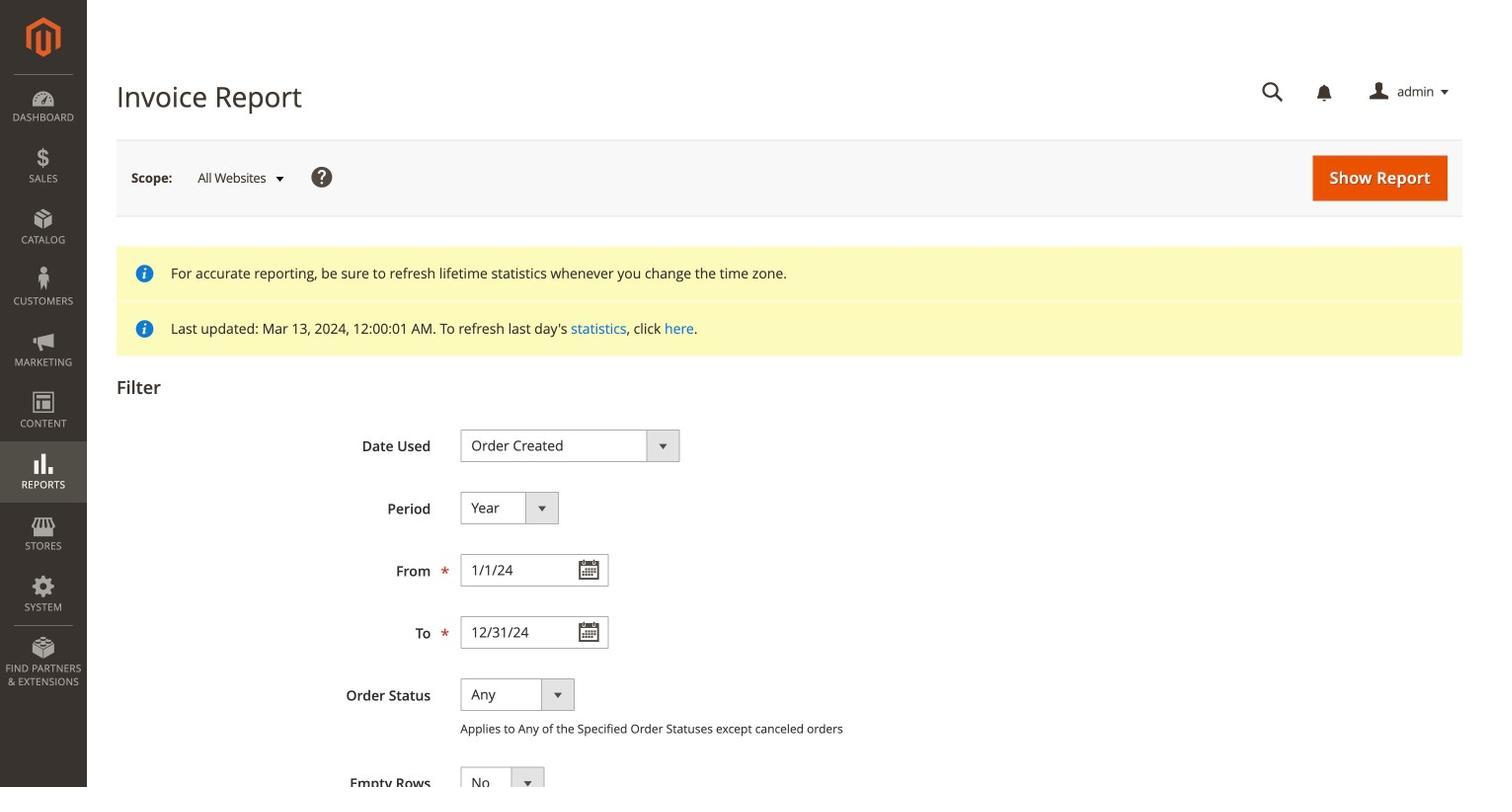 Task type: locate. For each thing, give the bounding box(es) containing it.
None text field
[[1248, 75, 1298, 110]]

menu bar
[[0, 74, 87, 698]]

None text field
[[460, 554, 609, 587], [460, 616, 609, 649], [460, 554, 609, 587], [460, 616, 609, 649]]



Task type: vqa. For each thing, say whether or not it's contained in the screenshot.
menu bar in the left of the page
yes



Task type: describe. For each thing, give the bounding box(es) containing it.
magento admin panel image
[[26, 17, 61, 57]]



